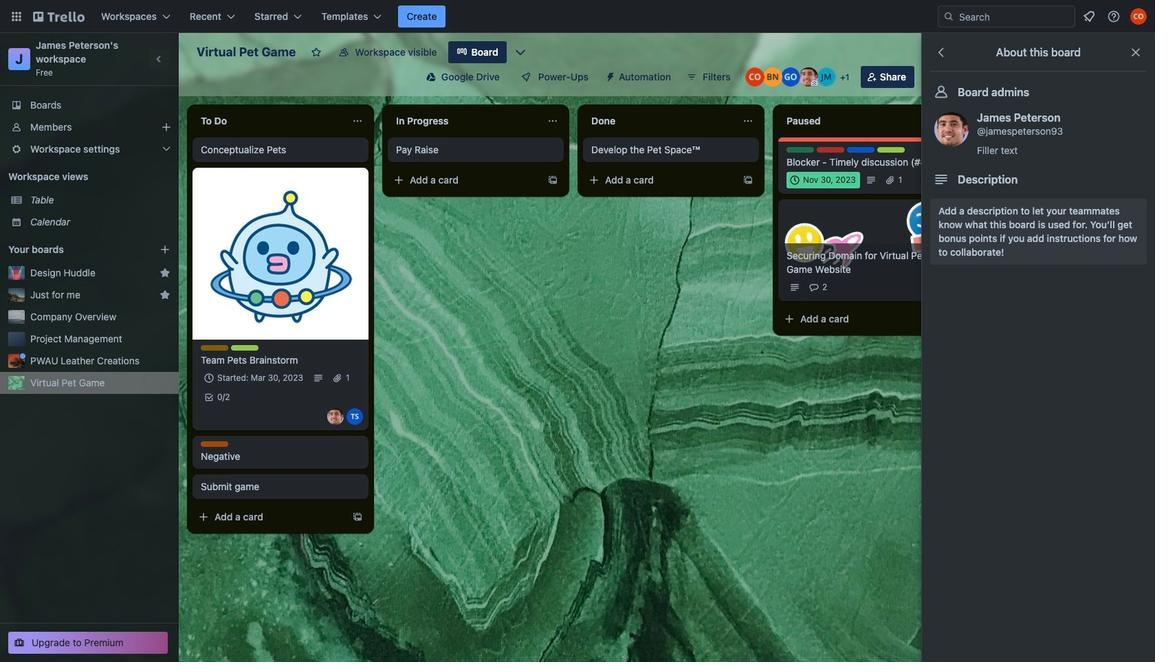 Task type: locate. For each thing, give the bounding box(es) containing it.
0 horizontal spatial christina overa (christinaovera) image
[[746, 67, 765, 87]]

1 horizontal spatial christina overa (christinaovera) image
[[1131, 8, 1148, 25]]

0 notifications image
[[1082, 8, 1098, 25]]

create from template… image
[[743, 175, 754, 186], [352, 512, 363, 523]]

color: blue, title: "fyi" element
[[848, 147, 875, 153]]

color: yellow, title: none image
[[201, 345, 228, 351]]

tara schultz (taraschultz7) image
[[347, 409, 363, 425]]

0 horizontal spatial james peterson (jamespeterson93) image
[[328, 409, 344, 425]]

workspace navigation collapse icon image
[[150, 50, 169, 69]]

1 horizontal spatial james peterson (jamespeterson93) image
[[935, 112, 969, 147]]

0 vertical spatial christina overa (christinaovera) image
[[1131, 8, 1148, 25]]

0 vertical spatial starred icon image
[[160, 268, 171, 279]]

1 vertical spatial create from template… image
[[352, 512, 363, 523]]

1 vertical spatial starred icon image
[[160, 290, 171, 301]]

None checkbox
[[787, 172, 861, 189]]

customize views image
[[514, 45, 528, 59]]

Search field
[[955, 7, 1075, 26]]

star or unstar board image
[[311, 47, 322, 58]]

color: bold lime, title: "team task" element
[[231, 345, 259, 351]]

color: red, title: "blocker" element
[[817, 147, 845, 153]]

Board name text field
[[190, 41, 303, 63]]

back to home image
[[33, 6, 85, 28]]

christina overa (christinaovera) image right open information menu icon
[[1131, 8, 1148, 25]]

christina overa (christinaovera) image left gary orlando (garyorlando) icon
[[746, 67, 765, 87]]

add board image
[[160, 244, 171, 255]]

None text field
[[193, 110, 347, 132], [388, 110, 542, 132], [583, 110, 738, 132], [779, 110, 933, 132], [193, 110, 347, 132], [388, 110, 542, 132], [583, 110, 738, 132], [779, 110, 933, 132]]

starred icon image
[[160, 268, 171, 279], [160, 290, 171, 301]]

christina overa (christinaovera) image
[[1131, 8, 1148, 25], [746, 67, 765, 87]]

this member is an admin of this board. image
[[812, 81, 818, 87]]

1 starred icon image from the top
[[160, 268, 171, 279]]

james peterson (jamespeterson93) image
[[935, 112, 969, 147], [328, 409, 344, 425]]

color: bold lime, title: none image
[[878, 147, 905, 153]]

your boards with 6 items element
[[8, 242, 139, 258]]

0 vertical spatial create from template… image
[[743, 175, 754, 186]]



Task type: vqa. For each thing, say whether or not it's contained in the screenshot.
GOOGLE DRIVE ICON
yes



Task type: describe. For each thing, give the bounding box(es) containing it.
ben nelson (bennelson96) image
[[764, 67, 783, 87]]

james peterson (jamespeterson93) image
[[799, 67, 819, 87]]

jeremy miller (jeremymiller198) image
[[817, 67, 837, 87]]

create from template… image
[[548, 175, 559, 186]]

primary element
[[0, 0, 1156, 33]]

sm image
[[600, 66, 619, 85]]

0 vertical spatial james peterson (jamespeterson93) image
[[935, 112, 969, 147]]

google drive icon image
[[426, 72, 436, 82]]

open information menu image
[[1108, 10, 1122, 23]]

1 vertical spatial james peterson (jamespeterson93) image
[[328, 409, 344, 425]]

gary orlando (garyorlando) image
[[781, 67, 801, 87]]

0 horizontal spatial create from template… image
[[352, 512, 363, 523]]

christina overa (christinaovera) image inside primary element
[[1131, 8, 1148, 25]]

1 vertical spatial christina overa (christinaovera) image
[[746, 67, 765, 87]]

search image
[[944, 11, 955, 22]]

color: green, title: "goal" element
[[787, 147, 815, 153]]

2 starred icon image from the top
[[160, 290, 171, 301]]

color: orange, title: none image
[[201, 442, 228, 447]]

1 horizontal spatial create from template… image
[[743, 175, 754, 186]]



